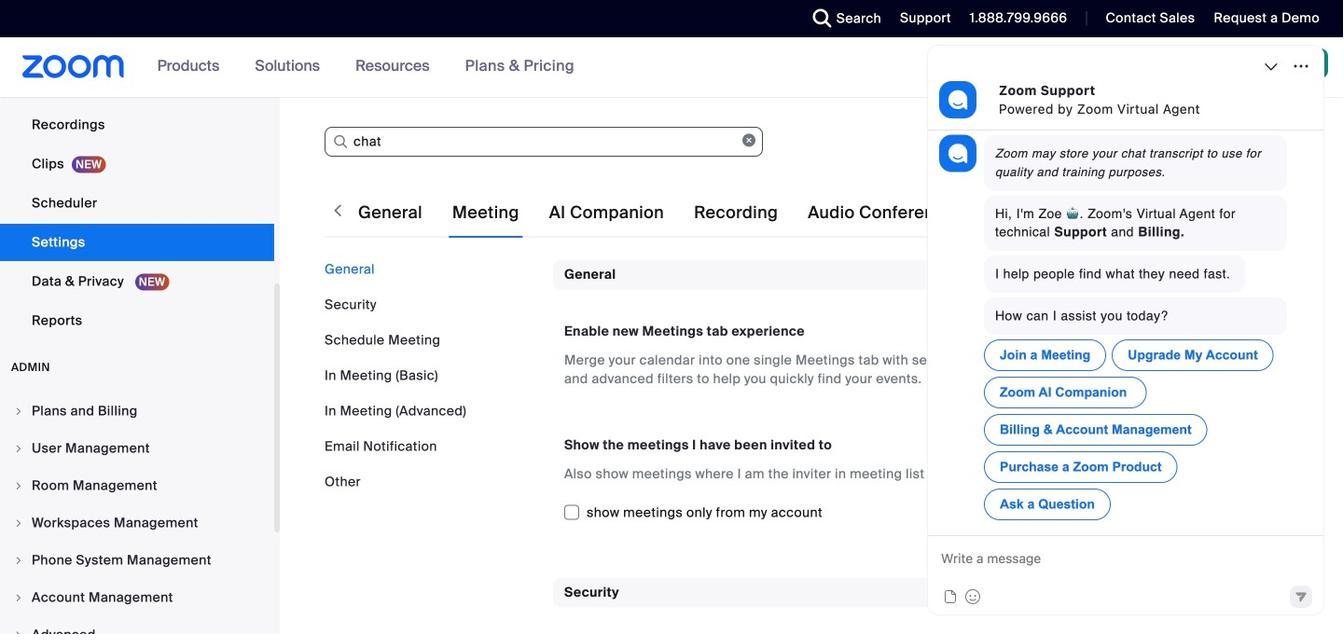 Task type: vqa. For each thing, say whether or not it's contained in the screenshot.
Search Settings TEXT BOX
yes



Task type: locate. For each thing, give the bounding box(es) containing it.
meetings navigation
[[953, 37, 1344, 98]]

2 right image from the top
[[13, 593, 24, 604]]

3 menu item from the top
[[0, 468, 274, 504]]

1 vertical spatial right image
[[13, 593, 24, 604]]

zoom logo image
[[22, 55, 125, 78]]

general element
[[553, 260, 1294, 549]]

7 menu item from the top
[[0, 618, 274, 635]]

banner
[[0, 37, 1344, 98]]

right image
[[13, 481, 24, 492], [13, 593, 24, 604]]

menu item
[[0, 394, 274, 429], [0, 431, 274, 467], [0, 468, 274, 504], [0, 506, 274, 541], [0, 543, 274, 579], [0, 580, 274, 616], [0, 618, 274, 635]]

product information navigation
[[143, 37, 589, 97]]

4 menu item from the top
[[0, 506, 274, 541]]

0 vertical spatial right image
[[13, 481, 24, 492]]

right image
[[13, 406, 24, 417], [13, 443, 24, 454], [13, 518, 24, 529], [13, 555, 24, 566], [13, 630, 24, 635]]

6 menu item from the top
[[0, 580, 274, 616]]

menu bar
[[325, 260, 539, 492]]

tabs of my account settings page tab list
[[355, 187, 1344, 239]]

personal menu menu
[[0, 0, 274, 342]]



Task type: describe. For each thing, give the bounding box(es) containing it.
5 right image from the top
[[13, 630, 24, 635]]

3 right image from the top
[[13, 518, 24, 529]]

5 menu item from the top
[[0, 543, 274, 579]]

scroll left image
[[328, 202, 347, 220]]

1 menu item from the top
[[0, 394, 274, 429]]

Search Settings text field
[[325, 127, 763, 157]]

scroll right image
[[1276, 202, 1295, 220]]

admin menu menu
[[0, 394, 274, 635]]

4 right image from the top
[[13, 555, 24, 566]]

2 right image from the top
[[13, 443, 24, 454]]

side navigation navigation
[[0, 0, 280, 635]]

2 menu item from the top
[[0, 431, 274, 467]]

1 right image from the top
[[13, 406, 24, 417]]

1 right image from the top
[[13, 481, 24, 492]]



